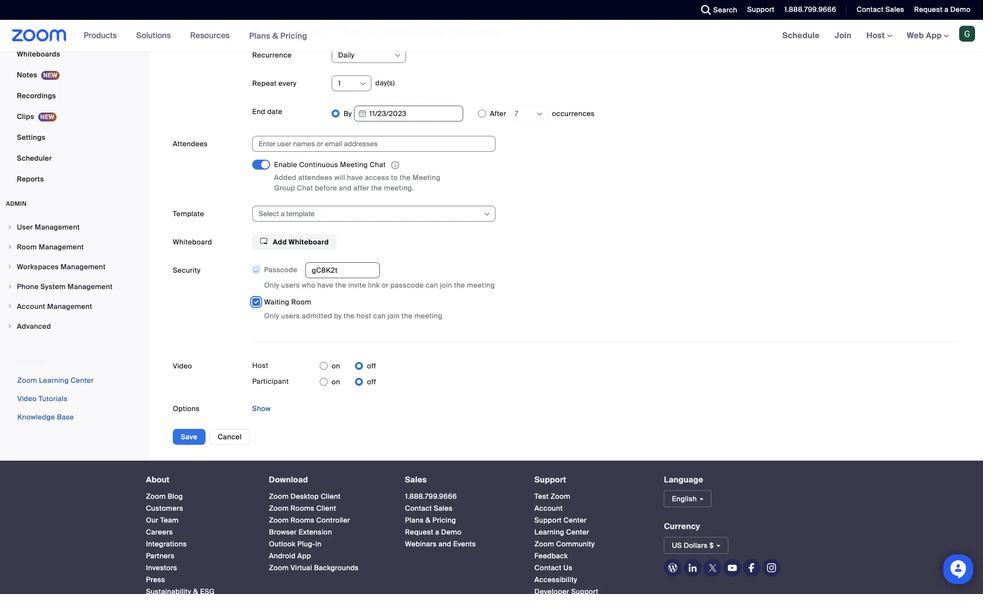 Task type: describe. For each thing, give the bounding box(es) containing it.
investors
[[146, 564, 177, 573]]

workspaces
[[17, 263, 59, 272]]

end date
[[252, 107, 282, 116]]

by
[[334, 312, 342, 321]]

1.888.799.9666 link
[[405, 493, 457, 502]]

search
[[714, 5, 738, 14]]

only for only users admitted by the host can join the meeting
[[264, 312, 279, 321]]

meeting.
[[384, 184, 414, 193]]

chat inside application
[[370, 160, 386, 169]]

1 vertical spatial join
[[388, 312, 400, 321]]

management for room management
[[39, 243, 84, 252]]

webinars and events link
[[405, 540, 476, 549]]

0 horizontal spatial meeting
[[299, 28, 327, 37]]

user
[[17, 223, 33, 232]]

recurring
[[264, 28, 297, 37]]

language
[[664, 475, 704, 486]]

products
[[84, 30, 117, 41]]

0 vertical spatial support
[[747, 5, 775, 14]]

1.888.799.9666 contact sales plans & pricing request a demo webinars and events
[[405, 493, 476, 549]]

2 vertical spatial meeting
[[415, 312, 442, 321]]

0 vertical spatial join
[[440, 281, 452, 290]]

join
[[835, 30, 852, 41]]

2 horizontal spatial meeting
[[467, 281, 495, 290]]

banner containing products
[[0, 20, 983, 52]]

personal menu menu
[[0, 0, 146, 190]]

request a demo
[[914, 5, 971, 14]]

& inside 1.888.799.9666 contact sales plans & pricing request a demo webinars and events
[[426, 517, 431, 525]]

only users who have the invite link or passcode can join the meeting
[[264, 281, 495, 290]]

1 vertical spatial support
[[535, 475, 566, 486]]

continuous
[[299, 160, 338, 169]]

devices
[[49, 29, 76, 38]]

room management menu item
[[0, 238, 146, 257]]

zoom rooms controller link
[[269, 517, 350, 525]]

1.888.799.9666 for 1.888.799.9666
[[785, 5, 837, 14]]

account inside test zoom account support center learning center zoom community feedback contact us accessibility
[[535, 505, 563, 514]]

knowledge
[[17, 413, 55, 422]]

support inside test zoom account support center learning center zoom community feedback contact us accessibility
[[535, 517, 562, 525]]

0 vertical spatial client
[[321, 493, 341, 502]]

& inside the product information navigation
[[272, 31, 278, 41]]

pricing inside the product information navigation
[[280, 31, 307, 41]]

passcode
[[264, 266, 297, 275]]

plug-
[[297, 540, 315, 549]]

system
[[40, 283, 66, 292]]

meeting inside added attendees will have access to the meeting group chat before and after the meeting.
[[413, 173, 440, 182]]

before
[[315, 184, 337, 193]]

solutions button
[[136, 20, 175, 52]]

virtual
[[291, 564, 312, 573]]

0 horizontal spatial host
[[252, 362, 268, 371]]

participant
[[252, 378, 289, 386]]

cancel button
[[209, 430, 250, 446]]

0 vertical spatial 7
[[447, 28, 451, 37]]

add
[[273, 238, 287, 247]]

7 button
[[515, 106, 545, 121]]

security group
[[252, 263, 959, 322]]

dollars
[[684, 542, 708, 551]]

1 horizontal spatial can
[[426, 281, 438, 290]]

1 rooms from the top
[[291, 505, 315, 514]]

host option group
[[320, 359, 376, 375]]

enable
[[274, 160, 297, 169]]

video tutorials link
[[17, 395, 68, 404]]

1 horizontal spatial a
[[945, 5, 949, 14]]

clips link
[[0, 107, 146, 127]]

blog
[[168, 493, 183, 502]]

none text field inside security group
[[305, 263, 380, 279]]

admin menu menu
[[0, 218, 146, 337]]

0 vertical spatial sales
[[886, 5, 905, 14]]

end date option group
[[332, 104, 959, 124]]

management down "workspaces management" menu item
[[68, 283, 113, 292]]

right image inside the advanced menu item
[[7, 324, 13, 330]]

app inside zoom desktop client zoom rooms client zoom rooms controller browser extension outlook plug-in android app zoom virtual backgrounds
[[298, 552, 311, 561]]

about link
[[146, 475, 170, 486]]

feedback button
[[535, 552, 568, 561]]

careers link
[[146, 528, 173, 537]]

off for host
[[367, 362, 376, 371]]

products button
[[84, 20, 121, 52]]

english button
[[664, 491, 712, 508]]

recurring meeting
[[264, 28, 327, 37]]

user management menu item
[[0, 218, 146, 237]]

test
[[535, 493, 549, 502]]

or
[[382, 281, 389, 290]]

zoom learning center link
[[17, 377, 94, 386]]

test zoom account support center learning center zoom community feedback contact us accessibility
[[535, 493, 595, 585]]

learning inside test zoom account support center learning center zoom community feedback contact us accessibility
[[535, 528, 564, 537]]

join link
[[827, 20, 859, 52]]

about
[[146, 475, 170, 486]]

english
[[672, 495, 697, 504]]

notes
[[17, 71, 37, 80]]

occurrences
[[552, 109, 595, 118]]

personal
[[17, 29, 47, 38]]

1 button
[[338, 76, 368, 91]]

community
[[556, 540, 595, 549]]

room inside room management menu item
[[17, 243, 37, 252]]

0 vertical spatial center
[[71, 377, 94, 386]]

enable continuous meeting chat application
[[274, 160, 463, 171]]

recurrence
[[252, 51, 292, 60]]

personal devices link
[[0, 24, 146, 43]]

desktop
[[291, 493, 319, 502]]

workspaces management
[[17, 263, 106, 272]]

0 vertical spatial demo
[[951, 5, 971, 14]]

clips
[[17, 112, 34, 121]]

right image for workspaces management
[[7, 264, 13, 270]]

sales link
[[405, 475, 427, 486]]

zoom rooms client link
[[269, 505, 336, 514]]

web app
[[907, 30, 942, 41]]

show options image for 1
[[359, 80, 367, 88]]

show
[[252, 405, 271, 414]]

passcode
[[391, 281, 424, 290]]

link
[[368, 281, 380, 290]]

users for who
[[281, 281, 300, 290]]

plans inside 1.888.799.9666 contact sales plans & pricing request a demo webinars and events
[[405, 517, 424, 525]]

every day, until nov 23, 2023, 7 occurrence(s)
[[342, 28, 501, 37]]

added
[[274, 173, 296, 182]]

0 horizontal spatial can
[[373, 312, 386, 321]]

1 vertical spatial client
[[316, 505, 336, 514]]

whiteboards
[[17, 50, 60, 59]]

video for video
[[173, 362, 192, 371]]

request inside 1.888.799.9666 contact sales plans & pricing request a demo webinars and events
[[405, 528, 433, 537]]

1.888.799.9666 for 1.888.799.9666 contact sales plans & pricing request a demo webinars and events
[[405, 493, 457, 502]]

accessibility
[[535, 576, 577, 585]]

schedule
[[783, 30, 820, 41]]

account management menu item
[[0, 298, 146, 317]]

a inside 1.888.799.9666 contact sales plans & pricing request a demo webinars and events
[[435, 528, 439, 537]]

1 vertical spatial center
[[564, 517, 587, 525]]

1 horizontal spatial request
[[914, 5, 943, 14]]

our
[[146, 517, 158, 525]]

management for workspaces management
[[61, 263, 106, 272]]

after
[[354, 184, 369, 193]]

off for participant
[[367, 378, 376, 387]]

template
[[173, 210, 204, 219]]

notes link
[[0, 65, 146, 85]]

zoom desktop client zoom rooms client zoom rooms controller browser extension outlook plug-in android app zoom virtual backgrounds
[[269, 493, 359, 573]]

profile picture image
[[959, 26, 975, 42]]

admin
[[6, 200, 27, 208]]

extension
[[299, 528, 332, 537]]

scheduler link
[[0, 149, 146, 169]]

sales inside 1.888.799.9666 contact sales plans & pricing request a demo webinars and events
[[434, 505, 453, 514]]

1
[[338, 79, 341, 88]]

repeat every
[[252, 79, 297, 88]]

browser extension link
[[269, 528, 332, 537]]

app inside meetings navigation
[[926, 30, 942, 41]]

workspaces management menu item
[[0, 258, 146, 277]]

meeting inside application
[[340, 160, 368, 169]]

android app link
[[269, 552, 311, 561]]

contact inside test zoom account support center learning center zoom community feedback contact us accessibility
[[535, 564, 562, 573]]



Task type: locate. For each thing, give the bounding box(es) containing it.
have for access
[[347, 173, 363, 182]]

repeat
[[252, 79, 277, 88]]

users for admitted
[[281, 312, 300, 321]]

contact sales
[[857, 5, 905, 14]]

off down host option group
[[367, 378, 376, 387]]

1 vertical spatial can
[[373, 312, 386, 321]]

1 vertical spatial &
[[426, 517, 431, 525]]

management
[[35, 223, 80, 232], [39, 243, 84, 252], [61, 263, 106, 272], [68, 283, 113, 292], [47, 303, 92, 312]]

Date Picker text field
[[354, 106, 463, 122]]

occurrence(s)
[[453, 28, 501, 37]]

& up recurrence
[[272, 31, 278, 41]]

show options image for daily
[[394, 52, 402, 60]]

center up learning center 'link'
[[564, 517, 587, 525]]

have inside security group
[[317, 281, 334, 290]]

video up options
[[173, 362, 192, 371]]

center up the base
[[71, 377, 94, 386]]

None text field
[[305, 263, 380, 279]]

0 vertical spatial contact
[[857, 5, 884, 14]]

right image inside room management menu item
[[7, 245, 13, 251]]

0 vertical spatial rooms
[[291, 505, 315, 514]]

1 right image from the top
[[7, 245, 13, 251]]

webinars
[[405, 540, 437, 549]]

can right host
[[373, 312, 386, 321]]

chat
[[370, 160, 386, 169], [297, 184, 313, 193]]

and inside 1.888.799.9666 contact sales plans & pricing request a demo webinars and events
[[439, 540, 451, 549]]

right image left phone
[[7, 284, 13, 290]]

on up participant option group
[[332, 362, 340, 371]]

right image for room management
[[7, 245, 13, 251]]

2 vertical spatial right image
[[7, 324, 13, 330]]

feedback
[[535, 552, 568, 561]]

learning center link
[[535, 528, 589, 537]]

1 vertical spatial right image
[[7, 284, 13, 290]]

integrations link
[[146, 540, 187, 549]]

meeting up the meeting.
[[413, 173, 440, 182]]

meeting
[[299, 28, 327, 37], [467, 281, 495, 290], [415, 312, 442, 321]]

personal devices
[[17, 29, 76, 38]]

product information navigation
[[76, 20, 315, 52]]

advanced menu item
[[0, 318, 146, 336]]

attendees
[[173, 140, 208, 148]]

accessibility link
[[535, 576, 577, 585]]

1 horizontal spatial account
[[535, 505, 563, 514]]

careers
[[146, 528, 173, 537]]

join right host
[[388, 312, 400, 321]]

app right web
[[926, 30, 942, 41]]

support up test zoom link in the bottom right of the page
[[535, 475, 566, 486]]

show button
[[252, 402, 271, 417]]

off inside participant option group
[[367, 378, 376, 387]]

a up the web app dropdown button
[[945, 5, 949, 14]]

demo up the profile picture
[[951, 5, 971, 14]]

save button
[[173, 430, 205, 446]]

to
[[391, 173, 398, 182]]

1 horizontal spatial demo
[[951, 5, 971, 14]]

controller
[[316, 517, 350, 525]]

download link
[[269, 475, 308, 486]]

whiteboard right add
[[289, 238, 329, 247]]

off inside host option group
[[367, 362, 376, 371]]

management for user management
[[35, 223, 80, 232]]

1 vertical spatial rooms
[[291, 517, 315, 525]]

0 horizontal spatial video
[[17, 395, 37, 404]]

1.888.799.9666 button
[[777, 0, 839, 20], [785, 5, 837, 14]]

account up advanced
[[17, 303, 45, 312]]

rooms down zoom rooms client link
[[291, 517, 315, 525]]

can right passcode
[[426, 281, 438, 290]]

2 on from the top
[[332, 378, 340, 387]]

every
[[344, 28, 363, 37]]

0 vertical spatial right image
[[7, 245, 13, 251]]

0 horizontal spatial app
[[298, 552, 311, 561]]

right image inside user management menu item
[[7, 225, 13, 231]]

browser
[[269, 528, 297, 537]]

only up waiting
[[264, 281, 279, 290]]

7 right after
[[515, 109, 519, 118]]

host
[[867, 30, 887, 41], [252, 362, 268, 371]]

and down will at the top
[[339, 184, 352, 193]]

group
[[274, 184, 295, 193]]

learning up the tutorials
[[39, 377, 69, 386]]

2 rooms from the top
[[291, 517, 315, 525]]

1.888.799.9666 down sales 'link'
[[405, 493, 457, 502]]

settings
[[17, 133, 45, 142]]

zoom logo image
[[12, 29, 66, 42]]

management up "workspaces management"
[[39, 243, 84, 252]]

management up the advanced menu item
[[47, 303, 92, 312]]

on inside host option group
[[332, 362, 340, 371]]

recordings
[[17, 92, 56, 101]]

1 vertical spatial account
[[535, 505, 563, 514]]

request up the web app dropdown button
[[914, 5, 943, 14]]

0 vertical spatial a
[[945, 5, 949, 14]]

learning
[[39, 377, 69, 386], [535, 528, 564, 537]]

settings link
[[0, 128, 146, 148]]

have inside added attendees will have access to the meeting group chat before and after the meeting.
[[347, 173, 363, 182]]

meetings navigation
[[775, 20, 983, 52]]

1 horizontal spatial video
[[173, 362, 192, 371]]

1 horizontal spatial have
[[347, 173, 363, 182]]

have for the
[[317, 281, 334, 290]]

0 horizontal spatial and
[[339, 184, 352, 193]]

participant option group
[[320, 375, 376, 391]]

account link
[[535, 505, 563, 514]]

1 horizontal spatial meeting
[[413, 173, 440, 182]]

host
[[357, 312, 371, 321]]

whiteboard inside button
[[289, 238, 329, 247]]

search button
[[694, 0, 740, 20]]

0 vertical spatial meeting
[[340, 160, 368, 169]]

1 horizontal spatial sales
[[434, 505, 453, 514]]

1 vertical spatial users
[[281, 312, 300, 321]]

room down user
[[17, 243, 37, 252]]

right image inside "workspaces management" menu item
[[7, 264, 13, 270]]

android
[[269, 552, 296, 561]]

resources button
[[190, 20, 234, 52]]

zoom blog customers our team careers integrations partners investors press
[[146, 493, 187, 585]]

1 vertical spatial sales
[[405, 475, 427, 486]]

1 horizontal spatial contact
[[535, 564, 562, 573]]

1 vertical spatial off
[[367, 378, 376, 387]]

room down who on the top left
[[291, 298, 311, 307]]

whiteboard
[[173, 238, 212, 247], [289, 238, 329, 247]]

0 horizontal spatial learning
[[39, 377, 69, 386]]

1 users from the top
[[281, 281, 300, 290]]

room management
[[17, 243, 84, 252]]

right image
[[7, 245, 13, 251], [7, 264, 13, 270], [7, 304, 13, 310]]

users down waiting room
[[281, 312, 300, 321]]

contact up host dropdown button
[[857, 5, 884, 14]]

0 vertical spatial have
[[347, 173, 363, 182]]

have up the after
[[347, 173, 363, 182]]

1 horizontal spatial learning
[[535, 528, 564, 537]]

meeting up added attendees will have access to the meeting group chat before and after the meeting.
[[340, 160, 368, 169]]

plans up recurrence
[[249, 31, 270, 41]]

2 vertical spatial sales
[[434, 505, 453, 514]]

sales
[[886, 5, 905, 14], [405, 475, 427, 486], [434, 505, 453, 514]]

0 vertical spatial account
[[17, 303, 45, 312]]

on for host
[[332, 362, 340, 371]]

banner
[[0, 20, 983, 52]]

1 horizontal spatial join
[[440, 281, 452, 290]]

1 vertical spatial and
[[439, 540, 451, 549]]

request up webinars
[[405, 528, 433, 537]]

account down test zoom link in the bottom right of the page
[[535, 505, 563, 514]]

1 vertical spatial learning
[[535, 528, 564, 537]]

whiteboards link
[[0, 44, 146, 64]]

us
[[563, 564, 573, 573]]

on for participant
[[332, 378, 340, 387]]

daily
[[338, 51, 355, 60]]

pricing
[[280, 31, 307, 41], [433, 517, 456, 525]]

join right passcode
[[440, 281, 452, 290]]

2 vertical spatial center
[[566, 528, 589, 537]]

1 vertical spatial pricing
[[433, 517, 456, 525]]

room
[[17, 243, 37, 252], [291, 298, 311, 307]]

1 vertical spatial meeting
[[413, 173, 440, 182]]

download
[[269, 475, 308, 486]]

customers link
[[146, 505, 183, 514]]

0 vertical spatial users
[[281, 281, 300, 290]]

management inside menu item
[[39, 243, 84, 252]]

1 horizontal spatial pricing
[[433, 517, 456, 525]]

0 horizontal spatial room
[[17, 243, 37, 252]]

learn more about enable continuous meeting chat image
[[388, 161, 402, 170]]

users up waiting room
[[281, 281, 300, 290]]

host down contact sales
[[867, 30, 887, 41]]

contact down '1.888.799.9666' link
[[405, 505, 432, 514]]

1 vertical spatial have
[[317, 281, 334, 290]]

plans & pricing
[[249, 31, 307, 41]]

1 horizontal spatial and
[[439, 540, 451, 549]]

every
[[279, 79, 297, 88]]

0 horizontal spatial 1.888.799.9666
[[405, 493, 457, 502]]

chat inside added attendees will have access to the meeting group chat before and after the meeting.
[[297, 184, 313, 193]]

demo
[[951, 5, 971, 14], [441, 528, 462, 537]]

1 vertical spatial on
[[332, 378, 340, 387]]

pricing inside 1.888.799.9666 contact sales plans & pricing request a demo webinars and events
[[433, 517, 456, 525]]

room inside security group
[[291, 298, 311, 307]]

right image left advanced
[[7, 324, 13, 330]]

0 vertical spatial request
[[914, 5, 943, 14]]

chat down attendees
[[297, 184, 313, 193]]

1 horizontal spatial &
[[426, 517, 431, 525]]

press
[[146, 576, 165, 585]]

app down plug-
[[298, 552, 311, 561]]

0 vertical spatial video
[[173, 362, 192, 371]]

host inside meetings navigation
[[867, 30, 887, 41]]

account management
[[17, 303, 92, 312]]

& down '1.888.799.9666' link
[[426, 517, 431, 525]]

rooms down desktop
[[291, 505, 315, 514]]

select meeting template text field
[[259, 207, 483, 222]]

request a demo link
[[907, 0, 983, 20], [914, 5, 971, 14], [405, 528, 462, 537]]

chat up the access
[[370, 160, 386, 169]]

0 horizontal spatial account
[[17, 303, 45, 312]]

day(s)
[[375, 78, 395, 87]]

1 horizontal spatial chat
[[370, 160, 386, 169]]

zoom inside zoom blog customers our team careers integrations partners investors press
[[146, 493, 166, 502]]

1 vertical spatial app
[[298, 552, 311, 561]]

center up community
[[566, 528, 589, 537]]

show options image
[[394, 52, 402, 60], [359, 80, 367, 88], [536, 110, 544, 118], [483, 211, 491, 219]]

0 vertical spatial meeting
[[299, 28, 327, 37]]

2 whiteboard from the left
[[289, 238, 329, 247]]

sales up host dropdown button
[[886, 5, 905, 14]]

currency
[[664, 522, 700, 532]]

pricing up recurrence
[[280, 31, 307, 41]]

contact inside 1.888.799.9666 contact sales plans & pricing request a demo webinars and events
[[405, 505, 432, 514]]

0 horizontal spatial pricing
[[280, 31, 307, 41]]

1 horizontal spatial 1.888.799.9666
[[785, 5, 837, 14]]

waiting room
[[264, 298, 311, 307]]

sales down '1.888.799.9666' link
[[434, 505, 453, 514]]

sales up '1.888.799.9666' link
[[405, 475, 427, 486]]

2 off from the top
[[367, 378, 376, 387]]

base
[[57, 413, 74, 422]]

plans inside the product information navigation
[[249, 31, 270, 41]]

whiteboard down template
[[173, 238, 212, 247]]

0 vertical spatial app
[[926, 30, 942, 41]]

only down waiting
[[264, 312, 279, 321]]

on inside participant option group
[[332, 378, 340, 387]]

us dollars $ button
[[664, 538, 729, 555]]

on down host option group
[[332, 378, 340, 387]]

management up room management
[[35, 223, 80, 232]]

0 vertical spatial right image
[[7, 225, 13, 231]]

zoom community link
[[535, 540, 595, 549]]

Persistent Chat, enter email address,Enter user names or email addresses text field
[[259, 137, 480, 151]]

1 vertical spatial chat
[[297, 184, 313, 193]]

7 right 2023, at the top
[[447, 28, 451, 37]]

0 vertical spatial chat
[[370, 160, 386, 169]]

right image inside account management menu item
[[7, 304, 13, 310]]

and left events
[[439, 540, 451, 549]]

2 horizontal spatial sales
[[886, 5, 905, 14]]

management for account management
[[47, 303, 92, 312]]

right image inside the phone system management menu item
[[7, 284, 13, 290]]

1 vertical spatial 7
[[515, 109, 519, 118]]

0 vertical spatial 1.888.799.9666
[[785, 5, 837, 14]]

1.888.799.9666 inside 1.888.799.9666 contact sales plans & pricing request a demo webinars and events
[[405, 493, 457, 502]]

1.888.799.9666 up the schedule
[[785, 5, 837, 14]]

plans up webinars
[[405, 517, 424, 525]]

0 vertical spatial pricing
[[280, 31, 307, 41]]

partners link
[[146, 552, 175, 561]]

1 vertical spatial host
[[252, 362, 268, 371]]

1 vertical spatial plans
[[405, 517, 424, 525]]

0 horizontal spatial 7
[[447, 28, 451, 37]]

host up participant on the bottom left
[[252, 362, 268, 371]]

2 only from the top
[[264, 312, 279, 321]]

1 vertical spatial room
[[291, 298, 311, 307]]

options
[[173, 405, 200, 414]]

2 users from the top
[[281, 312, 300, 321]]

management down room management menu item
[[61, 263, 106, 272]]

only for only users who have the invite link or passcode can join the meeting
[[264, 281, 279, 290]]

1 vertical spatial right image
[[7, 264, 13, 270]]

right image
[[7, 225, 13, 231], [7, 284, 13, 290], [7, 324, 13, 330]]

video for video tutorials
[[17, 395, 37, 404]]

1 vertical spatial request
[[405, 528, 433, 537]]

1 horizontal spatial plans
[[405, 517, 424, 525]]

demo inside 1.888.799.9666 contact sales plans & pricing request a demo webinars and events
[[441, 528, 462, 537]]

right image for user
[[7, 225, 13, 231]]

1 horizontal spatial room
[[291, 298, 311, 307]]

zoom blog link
[[146, 493, 183, 502]]

right image left user
[[7, 225, 13, 231]]

0 vertical spatial on
[[332, 362, 340, 371]]

2 right image from the top
[[7, 264, 13, 270]]

contact us link
[[535, 564, 573, 573]]

0 horizontal spatial request
[[405, 528, 433, 537]]

0 vertical spatial off
[[367, 362, 376, 371]]

outlook
[[269, 540, 296, 549]]

events
[[453, 540, 476, 549]]

video up knowledge
[[17, 395, 37, 404]]

1 vertical spatial meeting
[[467, 281, 495, 290]]

center
[[71, 377, 94, 386], [564, 517, 587, 525], [566, 528, 589, 537]]

investors link
[[146, 564, 177, 573]]

1 horizontal spatial whiteboard
[[289, 238, 329, 247]]

1 horizontal spatial 7
[[515, 109, 519, 118]]

contact down feedback button
[[535, 564, 562, 573]]

phone system management
[[17, 283, 113, 292]]

demo up webinars and events link
[[441, 528, 462, 537]]

right image left workspaces
[[7, 264, 13, 270]]

1 off from the top
[[367, 362, 376, 371]]

0 vertical spatial and
[[339, 184, 352, 193]]

and
[[339, 184, 352, 193], [439, 540, 451, 549]]

1 right image from the top
[[7, 225, 13, 231]]

show options image for 7
[[536, 110, 544, 118]]

have right who on the top left
[[317, 281, 334, 290]]

plans & pricing link
[[249, 31, 307, 41], [249, 31, 307, 41], [405, 517, 456, 525]]

2 right image from the top
[[7, 284, 13, 290]]

3 right image from the top
[[7, 324, 13, 330]]

phone system management menu item
[[0, 278, 146, 297]]

1 on from the top
[[332, 362, 340, 371]]

1 only from the top
[[264, 281, 279, 290]]

off up participant option group
[[367, 362, 376, 371]]

0 vertical spatial can
[[426, 281, 438, 290]]

2 vertical spatial support
[[535, 517, 562, 525]]

0 horizontal spatial chat
[[297, 184, 313, 193]]

cancel
[[218, 433, 242, 442]]

and inside added attendees will have access to the meeting group chat before and after the meeting.
[[339, 184, 352, 193]]

7 inside dropdown button
[[515, 109, 519, 118]]

support down account link
[[535, 517, 562, 525]]

solutions
[[136, 30, 171, 41]]

outlook plug-in link
[[269, 540, 322, 549]]

0 horizontal spatial contact
[[405, 505, 432, 514]]

0 vertical spatial learning
[[39, 377, 69, 386]]

right image left room management
[[7, 245, 13, 251]]

0 vertical spatial only
[[264, 281, 279, 290]]

0 horizontal spatial &
[[272, 31, 278, 41]]

test zoom link
[[535, 493, 570, 502]]

2 vertical spatial right image
[[7, 304, 13, 310]]

1 vertical spatial video
[[17, 395, 37, 404]]

0 horizontal spatial a
[[435, 528, 439, 537]]

show options image inside end date 'option group'
[[536, 110, 544, 118]]

access
[[365, 173, 389, 182]]

nov
[[398, 28, 412, 37]]

user management
[[17, 223, 80, 232]]

0 horizontal spatial sales
[[405, 475, 427, 486]]

2 horizontal spatial contact
[[857, 5, 884, 14]]

knowledge base link
[[17, 413, 74, 422]]

1 whiteboard from the left
[[173, 238, 212, 247]]

pricing up webinars and events link
[[433, 517, 456, 525]]

right image for account management
[[7, 304, 13, 310]]

account inside menu item
[[17, 303, 45, 312]]

right image for phone
[[7, 284, 13, 290]]

support right search
[[747, 5, 775, 14]]

only users admitted by the host can join the meeting
[[264, 312, 442, 321]]

3 right image from the top
[[7, 304, 13, 310]]

learning down support center link
[[535, 528, 564, 537]]

right image left account management
[[7, 304, 13, 310]]

daily button
[[338, 48, 393, 63]]

a up webinars and events link
[[435, 528, 439, 537]]



Task type: vqa. For each thing, say whether or not it's contained in the screenshot.
footer
no



